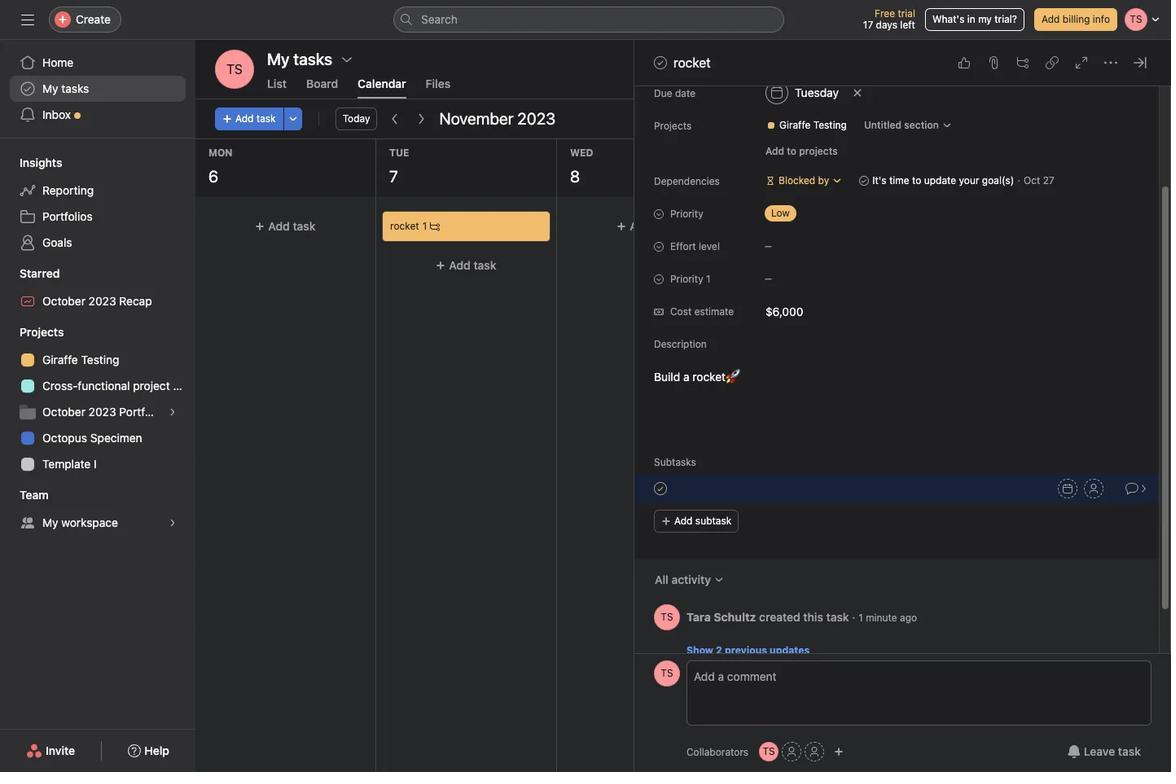Task type: describe. For each thing, give the bounding box(es) containing it.
next week image
[[415, 112, 428, 125]]

description
[[654, 338, 707, 350]]

updates
[[770, 644, 810, 657]]

show
[[687, 644, 714, 657]]

27
[[1043, 174, 1055, 187]]

my workspace
[[42, 516, 118, 529]]

help button
[[118, 736, 180, 766]]

all
[[655, 573, 669, 586]]

testing inside projects element
[[81, 353, 119, 367]]

october 2023 portfolio
[[42, 405, 164, 419]]

2 completed checkbox from the top
[[651, 479, 670, 498]]

template i link
[[10, 451, 186, 477]]

task inside button
[[1118, 744, 1141, 758]]

by
[[818, 174, 829, 187]]

update
[[924, 174, 956, 187]]

effort
[[670, 240, 696, 253]]

inbox
[[42, 108, 71, 121]]

due date
[[654, 87, 696, 99]]

tue 7
[[389, 147, 409, 186]]

inbox link
[[10, 102, 186, 128]]

giraffe inside projects element
[[42, 353, 78, 367]]

1 inside tara schultz created this task · 1 minute ago
[[859, 611, 863, 624]]

low button
[[758, 202, 856, 225]]

days
[[876, 19, 898, 31]]

recap
[[119, 294, 152, 308]]

all activity
[[655, 573, 711, 586]]

add to projects button
[[758, 140, 845, 163]]

home link
[[10, 50, 186, 76]]

starred button
[[0, 266, 60, 282]]

blocked
[[779, 174, 815, 187]]

cross-
[[42, 379, 78, 393]]

close details image
[[1134, 56, 1147, 69]]

tasks
[[61, 81, 89, 95]]

2023 for october 2023 portfolio
[[89, 405, 116, 419]]

a
[[683, 370, 690, 384]]

17
[[863, 19, 873, 31]]

leave task
[[1084, 744, 1141, 758]]

tara
[[687, 610, 711, 624]]

0 horizontal spatial 1
[[422, 220, 427, 232]]

my for my workspace
[[42, 516, 58, 529]]

10
[[932, 167, 949, 186]]

due
[[654, 87, 672, 99]]

my tasks link
[[10, 76, 186, 102]]

list link
[[267, 77, 287, 99]]

search list box
[[393, 7, 784, 33]]

insights element
[[0, 148, 195, 259]]

to inside button
[[787, 145, 797, 157]]

cross-functional project plan
[[42, 379, 195, 393]]

my for my tasks
[[42, 81, 58, 95]]

reporting link
[[10, 178, 186, 204]]

previous
[[725, 644, 767, 657]]

billing
[[1063, 13, 1090, 25]]

insights button
[[0, 155, 62, 171]]

create
[[76, 12, 111, 26]]

2023 for october 2023 recap
[[89, 294, 116, 308]]

activity
[[672, 573, 711, 586]]

thu
[[751, 147, 773, 159]]

sun 12
[[1142, 147, 1164, 186]]

it's time to update your goal(s)
[[873, 174, 1014, 187]]

reporting
[[42, 183, 94, 197]]

i
[[94, 457, 97, 471]]

this
[[803, 610, 823, 624]]

build a rocket🚀
[[654, 370, 740, 384]]

portfolio
[[119, 405, 164, 419]]

help
[[144, 744, 169, 758]]

attachments: add a file to this task, rocket image
[[987, 56, 1000, 69]]

octopus specimen link
[[10, 425, 186, 451]]

cost
[[670, 305, 692, 318]]

starred
[[20, 266, 60, 280]]

files link
[[426, 77, 451, 99]]

thu 9
[[751, 147, 773, 186]]

minute
[[866, 611, 897, 624]]

trial
[[898, 7, 915, 20]]

main content inside rocket dialog
[[635, 0, 1159, 708]]

october 2023 portfolio link
[[10, 399, 186, 425]]

ts inside main content
[[661, 611, 673, 623]]

what's in my trial? button
[[925, 8, 1025, 31]]

created
[[759, 610, 800, 624]]

8
[[570, 167, 580, 186]]

november 2023
[[439, 109, 556, 128]]

add billing info
[[1042, 13, 1110, 25]]

leave task button
[[1057, 737, 1152, 766]]

sun
[[1142, 147, 1164, 159]]

cross-functional project plan link
[[10, 373, 195, 399]]

build
[[654, 370, 680, 384]]

wed 8
[[570, 147, 593, 186]]

clear due date image
[[853, 88, 863, 98]]

priority 1
[[670, 273, 711, 285]]

my tasks
[[267, 50, 332, 68]]

october for october 2023 recap
[[42, 294, 85, 308]]

mon
[[209, 147, 233, 159]]

search
[[421, 12, 458, 26]]

untitled section button
[[857, 114, 959, 137]]

0 likes. click to like this task image
[[958, 56, 971, 69]]

priority for priority 1
[[670, 273, 703, 285]]

plan
[[173, 379, 195, 393]]

board link
[[306, 77, 338, 99]]

show options image
[[341, 53, 354, 66]]

all activity button
[[644, 565, 735, 595]]

2
[[716, 644, 722, 657]]

see details, october 2023 portfolio image
[[168, 407, 178, 417]]

testing inside main content
[[814, 119, 847, 131]]

workspace
[[61, 516, 118, 529]]

oct 27
[[1024, 174, 1055, 187]]

global element
[[0, 40, 195, 138]]



Task type: locate. For each thing, give the bounding box(es) containing it.
create button
[[49, 7, 121, 33]]

0 vertical spatial completed checkbox
[[651, 53, 670, 72]]

1 priority from the top
[[670, 208, 703, 220]]

october down starred
[[42, 294, 85, 308]]

— down — dropdown button in the top of the page
[[765, 274, 772, 283]]

1 vertical spatial testing
[[81, 353, 119, 367]]

add or remove collaborators image
[[834, 747, 844, 757]]

more actions for this task image
[[1104, 56, 1118, 69]]

1 vertical spatial giraffe
[[42, 353, 78, 367]]

add subtask image
[[1017, 56, 1030, 69]]

low
[[771, 207, 790, 219]]

see details, my workspace image
[[168, 518, 178, 528]]

copy task link image
[[1046, 56, 1059, 69]]

2 my from the top
[[42, 516, 58, 529]]

2 priority from the top
[[670, 273, 703, 285]]

invite
[[46, 744, 75, 758]]

1 horizontal spatial 1
[[706, 273, 711, 285]]

october
[[42, 294, 85, 308], [42, 405, 85, 419]]

october 2023 recap link
[[10, 288, 186, 314]]

giraffe testing inside projects element
[[42, 353, 119, 367]]

priority down dependencies
[[670, 208, 703, 220]]

portfolios link
[[10, 204, 186, 230]]

testing up functional
[[81, 353, 119, 367]]

trial?
[[995, 13, 1017, 25]]

0 vertical spatial 2023
[[517, 109, 556, 128]]

priority for priority
[[670, 208, 703, 220]]

november
[[439, 109, 514, 128]]

what's in my trial?
[[933, 13, 1017, 25]]

projects button
[[0, 324, 64, 340]]

rocket🚀
[[693, 370, 740, 384]]

— button
[[758, 267, 856, 290]]

my workspace link
[[10, 510, 186, 536]]

giraffe testing
[[780, 119, 847, 131], [42, 353, 119, 367]]

2023 for november 2023
[[517, 109, 556, 128]]

0 vertical spatial giraffe
[[780, 119, 811, 131]]

1 vertical spatial completed checkbox
[[651, 479, 670, 498]]

what's
[[933, 13, 965, 25]]

0 vertical spatial giraffe testing link
[[760, 117, 854, 134]]

completed image
[[651, 479, 670, 498]]

0 horizontal spatial testing
[[81, 353, 119, 367]]

2023 down cross-functional project plan 'link'
[[89, 405, 116, 419]]

1 vertical spatial rocket
[[390, 220, 419, 232]]

0 vertical spatial 1
[[422, 220, 427, 232]]

calendar link
[[358, 77, 406, 99]]

add subtask
[[674, 515, 732, 527]]

0 vertical spatial testing
[[814, 119, 847, 131]]

october for october 2023 portfolio
[[42, 405, 85, 419]]

more actions image
[[288, 114, 298, 124]]

projects element
[[0, 318, 195, 481]]

2 october from the top
[[42, 405, 85, 419]]

1 october from the top
[[42, 294, 85, 308]]

your
[[959, 174, 979, 187]]

1 vertical spatial giraffe testing link
[[10, 347, 186, 373]]

october inside projects element
[[42, 405, 85, 419]]

Completed checkbox
[[651, 53, 670, 72], [651, 479, 670, 498]]

my
[[978, 13, 992, 25]]

invite button
[[16, 736, 86, 766]]

subtasks
[[654, 456, 696, 468]]

0 vertical spatial projects
[[654, 120, 692, 132]]

priority down the effort
[[670, 273, 703, 285]]

giraffe testing link up functional
[[10, 347, 186, 373]]

1 horizontal spatial giraffe
[[780, 119, 811, 131]]

0 vertical spatial rocket
[[674, 55, 711, 70]]

completed checkbox up due
[[651, 53, 670, 72]]

giraffe testing up the cross-
[[42, 353, 119, 367]]

rocket
[[674, 55, 711, 70], [390, 220, 419, 232]]

0 horizontal spatial giraffe testing
[[42, 353, 119, 367]]

projects inside rocket dialog
[[654, 120, 692, 132]]

0 horizontal spatial giraffe testing link
[[10, 347, 186, 373]]

functional
[[78, 379, 130, 393]]

free trial 17 days left
[[863, 7, 915, 31]]

— inside dropdown button
[[765, 241, 772, 251]]

effort level
[[670, 240, 720, 253]]

today button
[[335, 108, 377, 130]]

untitled
[[864, 119, 902, 131]]

template i
[[42, 457, 97, 471]]

rocket dialog
[[635, 0, 1171, 772]]

0 horizontal spatial rocket
[[390, 220, 419, 232]]

my down team
[[42, 516, 58, 529]]

9
[[751, 167, 761, 186]]

testing up the projects
[[814, 119, 847, 131]]

2023 left recap
[[89, 294, 116, 308]]

ts
[[227, 62, 243, 77], [661, 611, 673, 623], [661, 667, 673, 679], [763, 745, 775, 758]]

my inside teams element
[[42, 516, 58, 529]]

1 vertical spatial 2023
[[89, 294, 116, 308]]

priority
[[670, 208, 703, 220], [670, 273, 703, 285]]

giraffe testing link
[[760, 117, 854, 134], [10, 347, 186, 373]]

—
[[765, 241, 772, 251], [765, 274, 772, 283]]

1 left leftcount image
[[422, 220, 427, 232]]

previous week image
[[389, 112, 402, 125]]

completed checkbox down subtasks
[[651, 479, 670, 498]]

1 vertical spatial —
[[765, 274, 772, 283]]

main content
[[635, 0, 1159, 708]]

1
[[422, 220, 427, 232], [706, 273, 711, 285], [859, 611, 863, 624]]

october 2023 recap
[[42, 294, 152, 308]]

1 horizontal spatial giraffe testing link
[[760, 117, 854, 134]]

2023 inside the starred element
[[89, 294, 116, 308]]

starred element
[[0, 259, 195, 318]]

giraffe testing inside main content
[[780, 119, 847, 131]]

rocket inside dialog
[[674, 55, 711, 70]]

in
[[967, 13, 976, 25]]

subtask
[[695, 515, 732, 527]]

1 horizontal spatial to
[[912, 174, 922, 187]]

ts button
[[215, 50, 254, 89], [654, 604, 680, 630], [654, 661, 680, 687], [759, 742, 779, 762]]

untitled section
[[864, 119, 939, 131]]

0 vertical spatial my
[[42, 81, 58, 95]]

oct
[[1024, 174, 1040, 187]]

goal(s)
[[982, 174, 1014, 187]]

Cost estimate text field
[[758, 296, 954, 326]]

0 horizontal spatial projects
[[20, 325, 64, 339]]

info
[[1093, 13, 1110, 25]]

projects down due date
[[654, 120, 692, 132]]

1 horizontal spatial giraffe testing
[[780, 119, 847, 131]]

0 vertical spatial giraffe testing
[[780, 119, 847, 131]]

teams element
[[0, 481, 195, 539]]

to
[[787, 145, 797, 157], [912, 174, 922, 187]]

add inside button
[[766, 145, 784, 157]]

portfolios
[[42, 209, 93, 223]]

0 vertical spatial priority
[[670, 208, 703, 220]]

to right the time
[[912, 174, 922, 187]]

files
[[426, 77, 451, 90]]

1 vertical spatial priority
[[670, 273, 703, 285]]

0 vertical spatial —
[[765, 241, 772, 251]]

1 my from the top
[[42, 81, 58, 95]]

— for priority 1
[[765, 274, 772, 283]]

giraffe testing up the projects
[[780, 119, 847, 131]]

show 2 previous updates
[[687, 644, 810, 657]]

my inside global element
[[42, 81, 58, 95]]

2 vertical spatial 2023
[[89, 405, 116, 419]]

my
[[42, 81, 58, 95], [42, 516, 58, 529]]

specimen
[[90, 431, 142, 445]]

0 horizontal spatial to
[[787, 145, 797, 157]]

1 vertical spatial giraffe testing
[[42, 353, 119, 367]]

1 down level
[[706, 273, 711, 285]]

my tasks
[[42, 81, 89, 95]]

october up octopus
[[42, 405, 85, 419]]

1 right · at the right
[[859, 611, 863, 624]]

0 horizontal spatial giraffe
[[42, 353, 78, 367]]

giraffe up add to projects
[[780, 119, 811, 131]]

search button
[[393, 7, 784, 33]]

projects up the cross-
[[20, 325, 64, 339]]

today
[[343, 112, 370, 125]]

my left tasks
[[42, 81, 58, 95]]

— for effort level
[[765, 241, 772, 251]]

testing
[[814, 119, 847, 131], [81, 353, 119, 367]]

1 vertical spatial my
[[42, 516, 58, 529]]

rocket left leftcount image
[[390, 220, 419, 232]]

blocked by
[[779, 174, 829, 187]]

section
[[904, 119, 939, 131]]

1 horizontal spatial projects
[[654, 120, 692, 132]]

1 horizontal spatial rocket
[[674, 55, 711, 70]]

tue
[[389, 147, 409, 159]]

1 vertical spatial projects
[[20, 325, 64, 339]]

2023 inside projects element
[[89, 405, 116, 419]]

cost estimate
[[670, 305, 734, 318]]

add to projects
[[766, 145, 838, 157]]

full screen image
[[1075, 56, 1088, 69]]

leave
[[1084, 744, 1115, 758]]

rocket up date
[[674, 55, 711, 70]]

— inside popup button
[[765, 274, 772, 283]]

board
[[306, 77, 338, 90]]

tara schultz created this task · 1 minute ago
[[687, 610, 917, 624]]

add task button
[[215, 108, 283, 130], [202, 212, 369, 241], [564, 212, 731, 241], [383, 251, 550, 280]]

1 completed checkbox from the top
[[651, 53, 670, 72]]

1 vertical spatial october
[[42, 405, 85, 419]]

0 vertical spatial to
[[787, 145, 797, 157]]

— down low
[[765, 241, 772, 251]]

left
[[900, 19, 915, 31]]

1 vertical spatial to
[[912, 174, 922, 187]]

main content containing tuesday
[[635, 0, 1159, 708]]

1 horizontal spatial testing
[[814, 119, 847, 131]]

october inside the starred element
[[42, 294, 85, 308]]

giraffe testing link up add to projects
[[760, 117, 854, 134]]

2 — from the top
[[765, 274, 772, 283]]

2 horizontal spatial 1
[[859, 611, 863, 624]]

wed
[[570, 147, 593, 159]]

giraffe inside main content
[[780, 119, 811, 131]]

0 vertical spatial october
[[42, 294, 85, 308]]

2023 right the november
[[517, 109, 556, 128]]

projects
[[654, 120, 692, 132], [20, 325, 64, 339]]

1 — from the top
[[765, 241, 772, 251]]

2023
[[517, 109, 556, 128], [89, 294, 116, 308], [89, 405, 116, 419]]

dependencies
[[654, 175, 720, 187]]

giraffe up the cross-
[[42, 353, 78, 367]]

completed image
[[651, 53, 670, 72]]

template
[[42, 457, 91, 471]]

hide sidebar image
[[21, 13, 34, 26]]

projects inside dropdown button
[[20, 325, 64, 339]]

leftcount image
[[430, 222, 440, 231]]

to left the projects
[[787, 145, 797, 157]]

octopus specimen
[[42, 431, 142, 445]]

2 vertical spatial 1
[[859, 611, 863, 624]]

1 vertical spatial 1
[[706, 273, 711, 285]]

date
[[675, 87, 696, 99]]



Task type: vqa. For each thing, say whether or not it's contained in the screenshot.
Weeks
no



